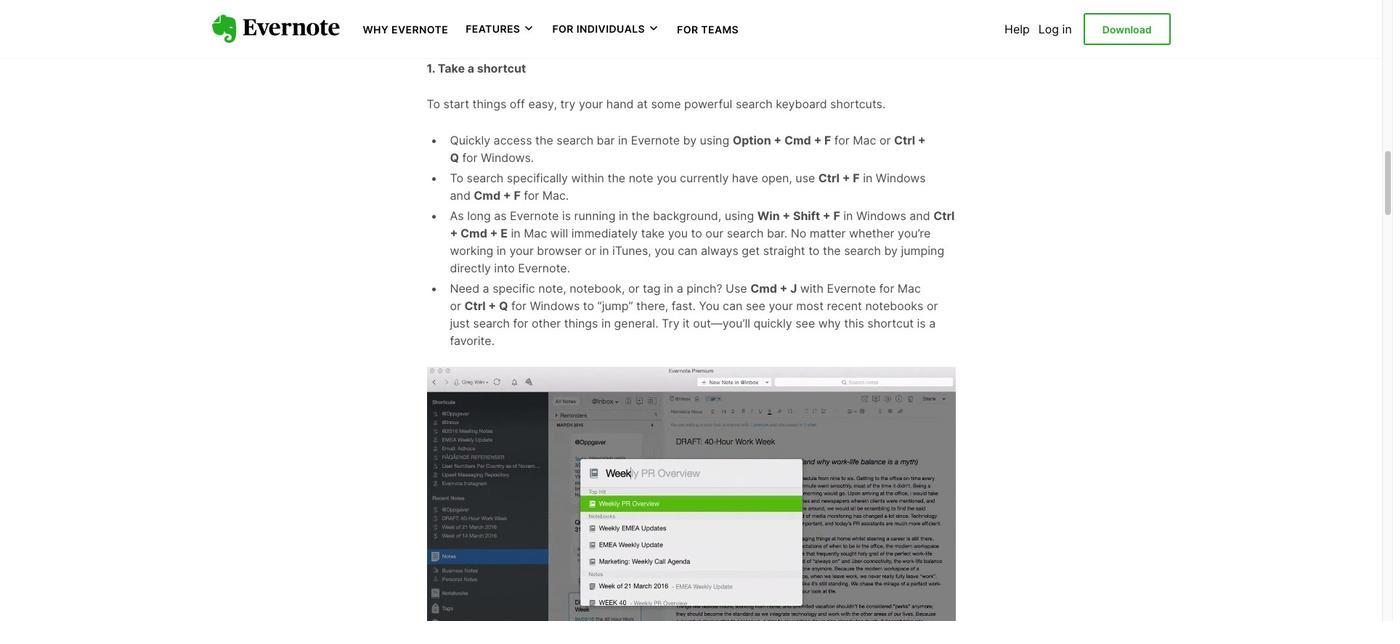 Task type: locate. For each thing, give the bounding box(es) containing it.
0 vertical spatial things
[[473, 97, 507, 111]]

you down make
[[443, 6, 463, 21]]

cmd right use
[[751, 281, 777, 296]]

to up as
[[450, 171, 464, 185]]

2 vertical spatial to
[[583, 299, 594, 313]]

1 horizontal spatial just
[[490, 6, 509, 21]]

search down whether
[[845, 243, 881, 258]]

1 vertical spatial to
[[809, 243, 820, 258]]

need a specific note, notebook, or tag in a pinch? use cmd + j
[[450, 281, 797, 296]]

rounded
[[599, 0, 645, 2]]

by inside in mac will immediately take you to our search bar. no matter whether you're working in your browser or in itunes, you can always get straight to the search by jumping directly into evernote.
[[885, 243, 898, 258]]

2 vertical spatial windows
[[530, 299, 580, 313]]

1 horizontal spatial by
[[885, 243, 898, 258]]

things left off
[[473, 97, 507, 111]]

for inside button
[[553, 23, 574, 35]]

cmd up working
[[461, 226, 488, 240]]

and
[[541, 6, 562, 21], [507, 25, 527, 39], [450, 188, 471, 203], [910, 208, 931, 223]]

windows.
[[481, 150, 534, 165]]

to inside to make life even easier, we've rounded up some of our favorite advanced search methods here so you can just grab and go. (that way you can save the somewhat formidable task of learning search syntax and memorizing shortcuts for your future self.)
[[427, 0, 440, 2]]

to
[[427, 0, 440, 2], [427, 97, 440, 111], [450, 171, 464, 185]]

1 vertical spatial by
[[885, 243, 898, 258]]

0 vertical spatial windows
[[876, 171, 926, 185]]

can down use
[[723, 299, 743, 313]]

you
[[699, 299, 720, 313]]

mac up notebooks
[[898, 281, 921, 296]]

is up will on the top left of the page
[[562, 208, 571, 223]]

0 horizontal spatial mac
[[524, 226, 547, 240]]

0 vertical spatial just
[[490, 6, 509, 21]]

it
[[683, 316, 690, 331]]

teams
[[702, 23, 739, 36]]

1 vertical spatial to
[[427, 97, 440, 111]]

ctrl + q up currently
[[450, 133, 926, 165]]

this
[[845, 316, 865, 331]]

+
[[774, 133, 782, 147], [814, 133, 822, 147], [918, 133, 926, 147], [843, 171, 851, 185], [503, 188, 511, 203], [783, 208, 791, 223], [823, 208, 831, 223], [450, 226, 458, 240], [490, 226, 498, 240], [780, 281, 788, 296], [489, 299, 496, 313]]

in down "jump"
[[602, 316, 611, 331]]

1 horizontal spatial things
[[564, 316, 598, 331]]

1 horizontal spatial is
[[917, 316, 926, 331]]

windows for in windows and
[[876, 171, 926, 185]]

note,
[[539, 281, 567, 296]]

mac down shortcuts.
[[853, 133, 877, 147]]

powerful
[[685, 97, 733, 111]]

1 vertical spatial mac
[[524, 226, 547, 240]]

0 vertical spatial to
[[427, 0, 440, 2]]

the up take
[[632, 208, 650, 223]]

windows up the you're
[[876, 171, 926, 185]]

0 horizontal spatial to
[[583, 299, 594, 313]]

your
[[672, 25, 696, 39], [579, 97, 603, 111], [510, 243, 534, 258], [769, 299, 793, 313]]

our up save
[[713, 0, 731, 2]]

ctrl + q
[[450, 133, 926, 165], [465, 299, 508, 313]]

ctrl
[[895, 133, 916, 147], [819, 171, 840, 185], [934, 208, 955, 223], [465, 299, 486, 313]]

try
[[662, 316, 680, 331]]

notebook,
[[570, 281, 625, 296]]

1 vertical spatial some
[[651, 97, 681, 111]]

1 vertical spatial using
[[725, 208, 754, 223]]

or left tag
[[628, 281, 640, 296]]

f
[[825, 133, 832, 147], [853, 171, 860, 185], [514, 188, 521, 203], [834, 208, 841, 223]]

or inside with evernote for mac or
[[450, 299, 461, 313]]

shortcut inside for windows to "jump" there, fast. you can see your most recent notebooks or just search for other things in general. try it out—you'll quickly see why this shortcut is a favorite.
[[868, 316, 914, 331]]

2 vertical spatial mac
[[898, 281, 921, 296]]

as
[[450, 208, 464, 223]]

0 horizontal spatial just
[[450, 316, 470, 331]]

can down ctrl + cmd + e in the top of the page
[[678, 243, 698, 258]]

0 vertical spatial is
[[562, 208, 571, 223]]

help link
[[1005, 22, 1030, 36]]

you down take
[[655, 243, 675, 258]]

your inside in mac will immediately take you to our search bar. no matter whether you're working in your browser or in itunes, you can always get straight to the search by jumping directly into evernote.
[[510, 243, 534, 258]]

ctrl for in windows and
[[934, 208, 955, 223]]

f down keyboard
[[825, 133, 832, 147]]

need
[[450, 281, 480, 296]]

somewhat
[[740, 6, 797, 21]]

1 vertical spatial windows
[[857, 208, 907, 223]]

to start things off easy, try your hand at some powerful search keyboard shortcuts.
[[427, 97, 886, 111]]

1 horizontal spatial see
[[796, 316, 815, 331]]

some right the up
[[665, 0, 695, 2]]

we've
[[565, 0, 596, 2]]

windows for for windows to "jump" there, fast. you can see your most recent notebooks or just search for other things in general. try it out—you'll quickly see why this shortcut is a favorite.
[[530, 299, 580, 313]]

1 vertical spatial our
[[706, 226, 724, 240]]

1. take a shortcut
[[427, 61, 526, 75]]

for windows.
[[459, 150, 534, 165]]

for for for teams
[[677, 23, 699, 36]]

by up currently
[[683, 133, 697, 147]]

0 vertical spatial by
[[683, 133, 697, 147]]

mac left will on the top left of the page
[[524, 226, 547, 240]]

in down immediately
[[600, 243, 609, 258]]

quickly access the search bar in evernote by using option + cmd + f for mac or
[[450, 133, 895, 147]]

ctrl + q for quickly access the search bar in evernote by using
[[450, 133, 926, 165]]

some
[[665, 0, 695, 2], [651, 97, 681, 111]]

1 vertical spatial just
[[450, 316, 470, 331]]

by down whether
[[885, 243, 898, 258]]

2 horizontal spatial to
[[809, 243, 820, 258]]

for individuals
[[553, 23, 645, 35]]

with
[[801, 281, 824, 296]]

ctrl for for mac or
[[895, 133, 916, 147]]

shortcut
[[477, 61, 526, 75], [868, 316, 914, 331]]

search inside for windows to "jump" there, fast. you can see your most recent notebooks or just search for other things in general. try it out—you'll quickly see why this shortcut is a favorite.
[[473, 316, 510, 331]]

evernote inside with evernote for mac or
[[827, 281, 876, 296]]

our inside to make life even easier, we've rounded up some of our favorite advanced search methods here so you can just grab and go. (that way you can save the somewhat formidable task of learning search syntax and memorizing shortcuts for your future self.)
[[713, 0, 731, 2]]

using left win in the top right of the page
[[725, 208, 754, 223]]

for down the up
[[653, 25, 669, 39]]

you're
[[898, 226, 931, 240]]

0 horizontal spatial shortcut
[[477, 61, 526, 75]]

access
[[494, 133, 532, 147]]

1 horizontal spatial q
[[499, 299, 508, 313]]

search up favorite.
[[473, 316, 510, 331]]

straight
[[763, 243, 806, 258]]

can left save
[[667, 6, 687, 21]]

0 horizontal spatial by
[[683, 133, 697, 147]]

recent
[[827, 299, 862, 313]]

2 horizontal spatial mac
[[898, 281, 921, 296]]

ctrl inside ctrl + cmd + e
[[934, 208, 955, 223]]

mac inside in mac will immediately take you to our search bar. no matter whether you're working in your browser or in itunes, you can always get straight to the search by jumping directly into evernote.
[[524, 226, 547, 240]]

tag
[[643, 281, 661, 296]]

to inside for windows to "jump" there, fast. you can see your most recent notebooks or just search for other things in general. try it out—you'll quickly see why this shortcut is a favorite.
[[583, 299, 594, 313]]

pinch?
[[687, 281, 723, 296]]

ctrl for with evernote for mac or
[[465, 299, 486, 313]]

directly
[[450, 261, 491, 275]]

things right other
[[564, 316, 598, 331]]

1 vertical spatial q
[[499, 299, 508, 313]]

1 vertical spatial shortcut
[[868, 316, 914, 331]]

can
[[466, 6, 486, 21], [667, 6, 687, 21], [678, 243, 698, 258], [723, 299, 743, 313]]

to down as long as evernote is running in the background, using win + shift + f in windows and
[[691, 226, 703, 240]]

with evernote for mac or
[[450, 281, 921, 313]]

some right at
[[651, 97, 681, 111]]

see up quickly at the bottom right
[[746, 299, 766, 313]]

for down save
[[677, 23, 699, 36]]

in mac will immediately take you to our search bar. no matter whether you're working in your browser or in itunes, you can always get straight to the search by jumping directly into evernote.
[[450, 226, 945, 275]]

evernote down so at the top left
[[392, 23, 448, 36]]

0 horizontal spatial for
[[553, 23, 574, 35]]

bar.
[[767, 226, 788, 240]]

windows up whether
[[857, 208, 907, 223]]

just up features button
[[490, 6, 509, 21]]

shortcut down notebooks
[[868, 316, 914, 331]]

just up favorite.
[[450, 316, 470, 331]]

individuals
[[577, 23, 645, 35]]

cmd
[[785, 133, 811, 147], [474, 188, 501, 203], [461, 226, 488, 240], [751, 281, 777, 296]]

things inside for windows to "jump" there, fast. you can see your most recent notebooks or just search for other things in general. try it out—you'll quickly see why this shortcut is a favorite.
[[564, 316, 598, 331]]

ctrl + q down need
[[465, 299, 508, 313]]

windows down the note,
[[530, 299, 580, 313]]

out—you'll
[[693, 316, 751, 331]]

1 vertical spatial of
[[888, 6, 900, 21]]

using down powerful on the top
[[700, 133, 730, 147]]

or right notebooks
[[927, 299, 938, 313]]

of
[[699, 0, 710, 2], [888, 6, 900, 21]]

you right note
[[657, 171, 677, 185]]

download
[[1103, 23, 1152, 35]]

the up teams
[[719, 6, 737, 21]]

to down notebook, on the top left of page
[[583, 299, 594, 313]]

for down go.
[[553, 23, 574, 35]]

0 vertical spatial our
[[713, 0, 731, 2]]

up
[[648, 0, 662, 2]]

shortcut down features button
[[477, 61, 526, 75]]

for down specifically
[[524, 188, 539, 203]]

0 vertical spatial mac
[[853, 133, 877, 147]]

0 vertical spatial of
[[699, 0, 710, 2]]

search down for windows. in the top of the page
[[467, 171, 504, 185]]

search
[[836, 0, 873, 2], [427, 25, 464, 39], [736, 97, 773, 111], [557, 133, 594, 147], [467, 171, 504, 185], [727, 226, 764, 240], [845, 243, 881, 258], [473, 316, 510, 331]]

1 vertical spatial things
[[564, 316, 598, 331]]

in inside for windows to "jump" there, fast. you can see your most recent notebooks or just search for other things in general. try it out—you'll quickly see why this shortcut is a favorite.
[[602, 316, 611, 331]]

0 horizontal spatial is
[[562, 208, 571, 223]]

cmd up the long
[[474, 188, 501, 203]]

of down 'methods'
[[888, 6, 900, 21]]

1 vertical spatial ctrl + q
[[465, 299, 508, 313]]

for down the quickly
[[463, 150, 478, 165]]

bar
[[597, 133, 615, 147]]

f down specifically
[[514, 188, 521, 203]]

1 vertical spatial is
[[917, 316, 926, 331]]

mac
[[853, 133, 877, 147], [524, 226, 547, 240], [898, 281, 921, 296]]

in right e
[[511, 226, 521, 240]]

general.
[[614, 316, 659, 331]]

1 horizontal spatial to
[[691, 226, 703, 240]]

currently
[[680, 171, 729, 185]]

evernote down to start things off easy, try your hand at some powerful search keyboard shortcuts.
[[631, 133, 680, 147]]

log in link
[[1039, 22, 1072, 36]]

1 horizontal spatial for
[[677, 23, 699, 36]]

quickly
[[450, 133, 491, 147]]

or
[[880, 133, 891, 147], [585, 243, 597, 258], [628, 281, 640, 296], [450, 299, 461, 313], [927, 299, 938, 313]]

some inside to make life even easier, we've rounded up some of our favorite advanced search methods here so you can just grab and go. (that way you can save the somewhat formidable task of learning search syntax and memorizing shortcuts for your future self.)
[[665, 0, 695, 2]]

or down need
[[450, 299, 461, 313]]

0 horizontal spatial of
[[699, 0, 710, 2]]

for
[[553, 23, 574, 35], [677, 23, 699, 36]]

in up whether
[[863, 171, 873, 185]]

your up quickly at the bottom right
[[769, 299, 793, 313]]

to down matter
[[809, 243, 820, 258]]

of up save
[[699, 0, 710, 2]]

for up notebooks
[[880, 281, 895, 296]]

windows inside in windows and
[[876, 171, 926, 185]]

the down matter
[[823, 243, 841, 258]]

advanced
[[779, 0, 833, 2]]

evernote up recent
[[827, 281, 876, 296]]

q down the quickly
[[450, 150, 459, 165]]

0 horizontal spatial q
[[450, 150, 459, 165]]

help
[[1005, 22, 1030, 36]]

specifically
[[507, 171, 568, 185]]

windows inside for windows to "jump" there, fast. you can see your most recent notebooks or just search for other things in general. try it out—you'll quickly see why this shortcut is a favorite.
[[530, 299, 580, 313]]

to up so at the top left
[[427, 0, 440, 2]]

0 vertical spatial ctrl + q
[[450, 133, 926, 165]]

to make life even easier, we've rounded up some of our favorite advanced search methods here so you can just grab and go. (that way you can save the somewhat formidable task of learning search syntax and memorizing shortcuts for your future self.)
[[427, 0, 953, 39]]

0 horizontal spatial things
[[473, 97, 507, 111]]

see down most
[[796, 316, 815, 331]]

can inside for windows to "jump" there, fast. you can see your most recent notebooks or just search for other things in general. try it out—you'll quickly see why this shortcut is a favorite.
[[723, 299, 743, 313]]

search left bar
[[557, 133, 594, 147]]

to
[[691, 226, 703, 240], [809, 243, 820, 258], [583, 299, 594, 313]]

0 vertical spatial q
[[450, 150, 459, 165]]

favorite
[[734, 0, 776, 2]]

q for quickly
[[450, 150, 459, 165]]

0 vertical spatial some
[[665, 0, 695, 2]]

and up as
[[450, 188, 471, 203]]

to for to start things off easy, try your hand at some powerful search keyboard shortcuts.
[[427, 97, 440, 111]]

life
[[476, 0, 493, 2]]

download link
[[1084, 13, 1171, 45]]

just inside to make life even easier, we've rounded up some of our favorite advanced search methods here so you can just grab and go. (that way you can save the somewhat formidable task of learning search syntax and memorizing shortcuts for your future self.)
[[490, 6, 509, 21]]

can inside in mac will immediately take you to our search bar. no matter whether you're working in your browser or in itunes, you can always get straight to the search by jumping directly into evernote.
[[678, 243, 698, 258]]

self.)
[[735, 25, 762, 39]]

or down immediately
[[585, 243, 597, 258]]

your down save
[[672, 25, 696, 39]]

see
[[746, 299, 766, 313], [796, 316, 815, 331]]

is down notebooks
[[917, 316, 926, 331]]

and down easier,
[[541, 6, 562, 21]]

our up always
[[706, 226, 724, 240]]

is inside for windows to "jump" there, fast. you can see your most recent notebooks or just search for other things in general. try it out—you'll quickly see why this shortcut is a favorite.
[[917, 316, 926, 331]]

q
[[450, 150, 459, 165], [499, 299, 508, 313]]

for left other
[[513, 316, 529, 331]]

to left start
[[427, 97, 440, 111]]

your up into
[[510, 243, 534, 258]]

evernote down cmd + f for mac.
[[510, 208, 559, 223]]

0 horizontal spatial see
[[746, 299, 766, 313]]

1 horizontal spatial shortcut
[[868, 316, 914, 331]]

windows
[[876, 171, 926, 185], [857, 208, 907, 223], [530, 299, 580, 313]]



Task type: vqa. For each thing, say whether or not it's contained in the screenshot.
'For' in For Teams link
no



Task type: describe. For each thing, give the bounding box(es) containing it.
search down so at the top left
[[427, 25, 464, 39]]

jumping
[[901, 243, 945, 258]]

our inside in mac will immediately take you to our search bar. no matter whether you're working in your browser or in itunes, you can always get straight to the search by jumping directly into evernote.
[[706, 226, 724, 240]]

1 horizontal spatial mac
[[853, 133, 877, 147]]

in down e
[[497, 243, 506, 258]]

and inside in windows and
[[450, 188, 471, 203]]

the inside to make life even easier, we've rounded up some of our favorite advanced search methods here so you can just grab and go. (that way you can save the somewhat formidable task of learning search syntax and memorizing shortcuts for your future self.)
[[719, 6, 737, 21]]

background,
[[653, 208, 722, 223]]

in right log
[[1063, 22, 1072, 36]]

keyboard
[[776, 97, 827, 111]]

1 vertical spatial see
[[796, 316, 815, 331]]

1.
[[427, 61, 435, 75]]

f right use at top
[[853, 171, 860, 185]]

into
[[494, 261, 515, 275]]

ctrl + cmd + e
[[450, 208, 955, 240]]

why evernote
[[363, 23, 448, 36]]

mac inside with evernote for mac or
[[898, 281, 921, 296]]

mac.
[[543, 188, 569, 203]]

open,
[[762, 171, 793, 185]]

to for to make life even easier, we've rounded up some of our favorite advanced search methods here so you can just grab and go. (that way you can save the somewhat formidable task of learning search syntax and memorizing shortcuts for your future self.)
[[427, 0, 440, 2]]

other
[[532, 316, 561, 331]]

log
[[1039, 22, 1060, 36]]

for teams link
[[677, 22, 739, 36]]

formidable
[[800, 6, 859, 21]]

in inside in windows and
[[863, 171, 873, 185]]

search up "task"
[[836, 0, 873, 2]]

favorite.
[[450, 333, 495, 348]]

you down the up
[[644, 6, 663, 21]]

the left note
[[608, 171, 626, 185]]

or down shortcuts.
[[880, 133, 891, 147]]

for down shortcuts.
[[835, 133, 850, 147]]

cmd inside ctrl + cmd + e
[[461, 226, 488, 240]]

why evernote link
[[363, 22, 448, 36]]

try
[[561, 97, 576, 111]]

evernote.
[[518, 261, 571, 275]]

in windows and
[[450, 171, 926, 203]]

there,
[[637, 299, 669, 313]]

to search specifically within the note you currently have open, use ctrl + f
[[450, 171, 860, 185]]

for teams
[[677, 23, 739, 36]]

q for need
[[499, 299, 508, 313]]

for inside to make life even easier, we've rounded up some of our favorite advanced search methods here so you can just grab and go. (that way you can save the somewhat formidable task of learning search syntax and memorizing shortcuts for your future self.)
[[653, 25, 669, 39]]

get
[[742, 243, 760, 258]]

and up the you're
[[910, 208, 931, 223]]

will
[[551, 226, 568, 240]]

start
[[444, 97, 469, 111]]

within
[[572, 171, 605, 185]]

win
[[758, 208, 780, 223]]

syntax
[[467, 25, 504, 39]]

take
[[641, 226, 665, 240]]

whether
[[850, 226, 895, 240]]

f up matter
[[834, 208, 841, 223]]

learning
[[903, 6, 947, 21]]

in up matter
[[844, 208, 853, 223]]

notebooks
[[866, 299, 924, 313]]

no
[[791, 226, 807, 240]]

long
[[467, 208, 491, 223]]

or inside for windows to "jump" there, fast. you can see your most recent notebooks or just search for other things in general. try it out—you'll quickly see why this shortcut is a favorite.
[[927, 299, 938, 313]]

and down grab
[[507, 25, 527, 39]]

"jump"
[[598, 299, 633, 313]]

in right bar
[[618, 133, 628, 147]]

at
[[637, 97, 648, 111]]

most
[[797, 299, 824, 313]]

in up immediately
[[619, 208, 629, 223]]

future
[[699, 25, 732, 39]]

1 horizontal spatial of
[[888, 6, 900, 21]]

take
[[438, 61, 465, 75]]

log in
[[1039, 22, 1072, 36]]

task
[[862, 6, 885, 21]]

(that
[[585, 6, 615, 21]]

so
[[427, 6, 440, 21]]

search up get
[[727, 226, 764, 240]]

why
[[363, 23, 389, 36]]

cmd down keyboard
[[785, 133, 811, 147]]

the right access
[[536, 133, 554, 147]]

0 vertical spatial see
[[746, 299, 766, 313]]

for for for individuals
[[553, 23, 574, 35]]

just inside for windows to "jump" there, fast. you can see your most recent notebooks or just search for other things in general. try it out—you'll quickly see why this shortcut is a favorite.
[[450, 316, 470, 331]]

why
[[819, 316, 841, 331]]

2 vertical spatial to
[[450, 171, 464, 185]]

specific
[[493, 281, 535, 296]]

for down specific
[[512, 299, 527, 313]]

working
[[450, 243, 494, 258]]

a inside for windows to "jump" there, fast. you can see your most recent notebooks or just search for other things in general. try it out—you'll quickly see why this shortcut is a favorite.
[[930, 316, 936, 331]]

use
[[726, 281, 747, 296]]

cmd + f for mac.
[[474, 188, 569, 203]]

itunes,
[[613, 243, 652, 258]]

go.
[[565, 6, 582, 21]]

off
[[510, 97, 525, 111]]

for individuals button
[[553, 22, 660, 36]]

you down background,
[[668, 226, 688, 240]]

grab
[[513, 6, 538, 21]]

can down life
[[466, 6, 486, 21]]

ctrl + q for need a specific note, notebook, or tag in a pinch? use
[[465, 299, 508, 313]]

always
[[701, 243, 739, 258]]

browser
[[537, 243, 582, 258]]

your inside to make life even easier, we've rounded up some of our favorite advanced search methods here so you can just grab and go. (that way you can save the somewhat formidable task of learning search syntax and memorizing shortcuts for your future self.)
[[672, 25, 696, 39]]

or inside in mac will immediately take you to our search bar. no matter whether you're working in your browser or in itunes, you can always get straight to the search by jumping directly into evernote.
[[585, 243, 597, 258]]

have
[[732, 171, 759, 185]]

for windows to "jump" there, fast. you can see your most recent notebooks or just search for other things in general. try it out—you'll quickly see why this shortcut is a favorite.
[[450, 299, 938, 348]]

search up option
[[736, 97, 773, 111]]

note
[[629, 171, 654, 185]]

immediately
[[572, 226, 638, 240]]

easy,
[[529, 97, 557, 111]]

way
[[618, 6, 640, 21]]

save
[[690, 6, 715, 21]]

0 vertical spatial using
[[700, 133, 730, 147]]

quickly
[[754, 316, 793, 331]]

e
[[501, 226, 508, 240]]

0 vertical spatial shortcut
[[477, 61, 526, 75]]

memorizing
[[531, 25, 595, 39]]

for inside with evernote for mac or
[[880, 281, 895, 296]]

j
[[791, 281, 797, 296]]

evernote logo image
[[212, 15, 340, 44]]

0 vertical spatial to
[[691, 226, 703, 240]]

shortcuts
[[598, 25, 650, 39]]

your inside for windows to "jump" there, fast. you can see your most recent notebooks or just search for other things in general. try it out—you'll quickly see why this shortcut is a favorite.
[[769, 299, 793, 313]]

your right try on the left of page
[[579, 97, 603, 111]]

make
[[444, 0, 473, 2]]

easier,
[[526, 0, 561, 2]]

as long as evernote is running in the background, using win + shift + f in windows and
[[450, 208, 934, 223]]

the inside in mac will immediately take you to our search bar. no matter whether you're working in your browser or in itunes, you can always get straight to the search by jumping directly into evernote.
[[823, 243, 841, 258]]

in right tag
[[664, 281, 674, 296]]

running
[[574, 208, 616, 223]]



